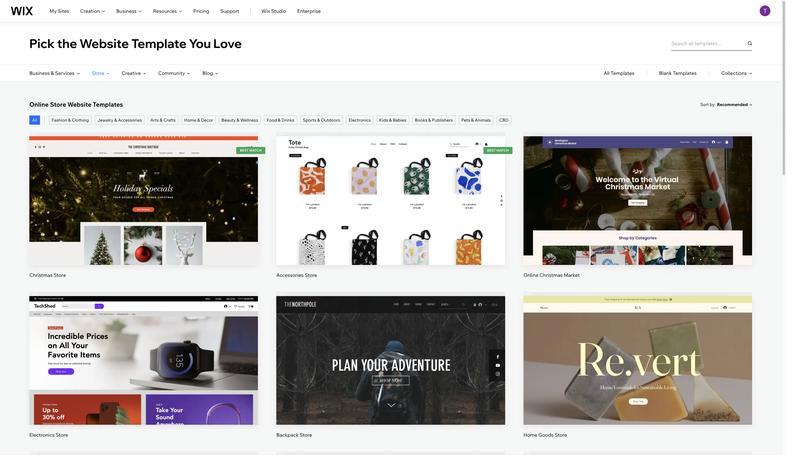 Task type: vqa. For each thing, say whether or not it's contained in the screenshot.
Get
no



Task type: describe. For each thing, give the bounding box(es) containing it.
Search search field
[[672, 36, 752, 51]]

& for jewelry
[[114, 117, 117, 123]]

books & publishers
[[415, 117, 453, 123]]

pricing link
[[193, 7, 209, 15]]

website for the
[[79, 36, 129, 51]]

books & publishers link
[[412, 116, 456, 125]]

business & services
[[29, 70, 74, 76]]

home for home goods store
[[524, 432, 537, 438]]

edit for online christmas market
[[633, 188, 642, 195]]

clothing
[[72, 117, 89, 123]]

template
[[131, 36, 187, 51]]

market
[[564, 272, 580, 278]]

recommended
[[717, 102, 748, 107]]

sports & outdoors link
[[300, 116, 343, 125]]

view for backpack store
[[385, 369, 396, 375]]

creative
[[122, 70, 141, 76]]

beauty & wellness
[[222, 117, 258, 123]]

& for beauty
[[237, 117, 239, 123]]

view for online christmas market
[[632, 209, 644, 215]]

kids
[[379, 117, 388, 123]]

electronics store
[[29, 432, 68, 438]]

view for home goods store
[[632, 369, 644, 375]]

online store website templates - home goods store image
[[524, 296, 752, 425]]

store for online store website templates
[[50, 101, 66, 108]]

christmas store
[[29, 272, 66, 278]]

jewelry & accessories link
[[95, 116, 145, 125]]

home goods store
[[524, 432, 567, 438]]

babies
[[393, 117, 406, 123]]

online store website templates - accessories store image
[[276, 136, 505, 265]]

enterprise
[[297, 8, 321, 14]]

store inside categories by subject element
[[92, 70, 104, 76]]

fashion & clothing link
[[49, 116, 92, 125]]

sports & outdoors
[[303, 117, 340, 123]]

online store website templates - online christmas market image
[[524, 136, 752, 265]]

& for arts
[[160, 117, 163, 123]]

wix
[[262, 8, 270, 14]]

creation
[[80, 8, 100, 14]]

all for all templates
[[604, 70, 610, 76]]

online store website templates - electronics store image
[[29, 296, 258, 425]]

pick
[[29, 36, 55, 51]]

edit button for online christmas market
[[623, 184, 652, 199]]

collections
[[721, 70, 747, 76]]

fashion
[[52, 117, 67, 123]]

pick the website template you love
[[29, 36, 242, 51]]

food
[[267, 117, 277, 123]]

blog
[[202, 70, 213, 76]]

blank templates
[[659, 70, 697, 76]]

business for business
[[116, 8, 137, 14]]

accessories inside group
[[276, 272, 304, 278]]

electronics for electronics store
[[29, 432, 55, 438]]

drinks
[[282, 117, 294, 123]]

blank templates link
[[659, 65, 697, 81]]

templates for blank templates
[[673, 70, 697, 76]]

store for accessories store
[[305, 272, 317, 278]]

0 horizontal spatial templates
[[93, 101, 123, 108]]

edit button for electronics store
[[129, 344, 158, 359]]

business button
[[116, 7, 142, 15]]

home goods store group
[[524, 292, 752, 438]]

& for business
[[51, 70, 54, 76]]

& for fashion
[[68, 117, 71, 123]]

categories. use the left and right arrow keys to navigate the menu element
[[0, 65, 782, 81]]

arts & crafts
[[150, 117, 176, 123]]

electronics store group
[[29, 292, 258, 438]]

edit for backpack store
[[386, 348, 395, 354]]

arts
[[150, 117, 159, 123]]

view for christmas store
[[138, 209, 149, 215]]

fashion & clothing
[[52, 117, 89, 123]]

pets & animals link
[[459, 116, 494, 125]]

home for home & decor
[[184, 117, 196, 123]]

my sites link
[[50, 7, 69, 15]]

enterprise link
[[297, 7, 321, 15]]

christmas store group
[[29, 132, 258, 278]]

cbd
[[499, 117, 509, 123]]

love
[[213, 36, 242, 51]]

creation button
[[80, 7, 105, 15]]

edit button for home goods store
[[623, 344, 652, 359]]

food & drinks link
[[264, 116, 297, 125]]

beauty
[[222, 117, 236, 123]]

you
[[189, 36, 211, 51]]

& for books
[[428, 117, 431, 123]]

pricing
[[193, 8, 209, 14]]

edit for electronics store
[[139, 348, 148, 354]]

online store website templates - christmas store image
[[29, 136, 258, 265]]

view for electronics store
[[138, 369, 149, 375]]

website for store
[[68, 101, 91, 108]]

support link
[[220, 7, 239, 15]]

sites
[[58, 8, 69, 14]]

home & decor link
[[181, 116, 216, 125]]

resources
[[153, 8, 177, 14]]

wix studio link
[[262, 7, 286, 15]]

templates for all templates
[[611, 70, 634, 76]]

view button for christmas store
[[129, 205, 158, 220]]

view button for home goods store
[[623, 365, 652, 379]]



Task type: locate. For each thing, give the bounding box(es) containing it.
outdoors
[[321, 117, 340, 123]]

0 horizontal spatial christmas
[[29, 272, 53, 278]]

edit inside online christmas market group
[[633, 188, 642, 195]]

view inside 'christmas store' group
[[138, 209, 149, 215]]

electronics
[[349, 117, 371, 123], [29, 432, 55, 438]]

services
[[55, 70, 74, 76]]

profile image image
[[760, 6, 771, 16]]

online christmas market group
[[524, 132, 752, 278]]

1 horizontal spatial christmas
[[540, 272, 563, 278]]

0 vertical spatial all
[[604, 70, 610, 76]]

view button inside electronics store group
[[129, 365, 158, 379]]

0 horizontal spatial accessories
[[118, 117, 142, 123]]

categories by subject element
[[29, 65, 218, 81]]

edit for home goods store
[[633, 348, 642, 354]]

books
[[415, 117, 427, 123]]

view button inside backpack store group
[[376, 365, 405, 379]]

cbd link
[[497, 116, 511, 125]]

view button inside home goods store group
[[623, 365, 652, 379]]

all for all
[[32, 117, 37, 123]]

store
[[92, 70, 104, 76], [50, 101, 66, 108], [54, 272, 66, 278], [305, 272, 317, 278], [56, 432, 68, 438], [300, 432, 312, 438], [555, 432, 567, 438]]

online christmas market
[[524, 272, 580, 278]]

studio
[[271, 8, 286, 14]]

view inside online christmas market group
[[632, 209, 644, 215]]

0 horizontal spatial electronics
[[29, 432, 55, 438]]

edit button inside home goods store group
[[623, 344, 652, 359]]

1 vertical spatial accessories
[[276, 272, 304, 278]]

0 vertical spatial home
[[184, 117, 196, 123]]

generic categories element
[[604, 65, 752, 81]]

view inside electronics store group
[[138, 369, 149, 375]]

1 horizontal spatial electronics
[[349, 117, 371, 123]]

1 vertical spatial website
[[68, 101, 91, 108]]

christmas
[[29, 272, 53, 278], [540, 272, 563, 278]]

pets & animals
[[461, 117, 491, 123]]

1 vertical spatial online
[[524, 272, 539, 278]]

sports
[[303, 117, 316, 123]]

& right food
[[278, 117, 281, 123]]

beauty & wellness link
[[219, 116, 261, 125]]

1 vertical spatial all
[[32, 117, 37, 123]]

1 christmas from the left
[[29, 272, 53, 278]]

& left 'services'
[[51, 70, 54, 76]]

1 horizontal spatial online
[[524, 272, 539, 278]]

business
[[116, 8, 137, 14], [29, 70, 50, 76]]

home left decor
[[184, 117, 196, 123]]

0 vertical spatial online
[[29, 101, 49, 108]]

animals
[[475, 117, 491, 123]]

&
[[51, 70, 54, 76], [68, 117, 71, 123], [114, 117, 117, 123], [160, 117, 163, 123], [197, 117, 200, 123], [237, 117, 239, 123], [278, 117, 281, 123], [317, 117, 320, 123], [389, 117, 392, 123], [428, 117, 431, 123], [471, 117, 474, 123]]

edit inside home goods store group
[[633, 348, 642, 354]]

business inside categories by subject element
[[29, 70, 50, 76]]

wellness
[[240, 117, 258, 123]]

website
[[79, 36, 129, 51], [68, 101, 91, 108]]

& right sports in the top left of the page
[[317, 117, 320, 123]]

& for kids
[[389, 117, 392, 123]]

& for home
[[197, 117, 200, 123]]

& right pets
[[471, 117, 474, 123]]

resources button
[[153, 7, 182, 15]]

0 horizontal spatial all
[[32, 117, 37, 123]]

1 vertical spatial home
[[524, 432, 537, 438]]

& for food
[[278, 117, 281, 123]]

1 vertical spatial business
[[29, 70, 50, 76]]

electronics inside group
[[29, 432, 55, 438]]

all inside generic categories element
[[604, 70, 610, 76]]

goods
[[538, 432, 554, 438]]

my sites
[[50, 8, 69, 14]]

& for sports
[[317, 117, 320, 123]]

sort
[[700, 102, 709, 107]]

edit for christmas store
[[139, 188, 148, 195]]

edit button inside 'christmas store' group
[[129, 184, 158, 199]]

online inside group
[[524, 272, 539, 278]]

0 horizontal spatial home
[[184, 117, 196, 123]]

& right arts
[[160, 117, 163, 123]]

home
[[184, 117, 196, 123], [524, 432, 537, 438]]

edit button inside online christmas market group
[[623, 184, 652, 199]]

2 horizontal spatial templates
[[673, 70, 697, 76]]

all
[[604, 70, 610, 76], [32, 117, 37, 123]]

view button inside online christmas market group
[[623, 205, 652, 220]]

the
[[57, 36, 77, 51]]

publishers
[[432, 117, 453, 123]]

edit button for christmas store
[[129, 184, 158, 199]]

accessories store
[[276, 272, 317, 278]]

electronics link
[[346, 116, 374, 125]]

view
[[138, 209, 149, 215], [632, 209, 644, 215], [138, 369, 149, 375], [385, 369, 396, 375], [632, 369, 644, 375]]

1 horizontal spatial accessories
[[276, 272, 304, 278]]

& right books
[[428, 117, 431, 123]]

templates
[[611, 70, 634, 76], [673, 70, 697, 76], [93, 101, 123, 108]]

0 vertical spatial accessories
[[118, 117, 142, 123]]

0 vertical spatial electronics
[[349, 117, 371, 123]]

store for electronics store
[[56, 432, 68, 438]]

jewelry & accessories
[[97, 117, 142, 123]]

home & decor
[[184, 117, 213, 123]]

backpack store
[[276, 432, 312, 438]]

online store website templates - backpack store image
[[276, 296, 505, 425]]

& right fashion
[[68, 117, 71, 123]]

edit button for backpack store
[[376, 344, 405, 359]]

& left decor
[[197, 117, 200, 123]]

1 horizontal spatial all
[[604, 70, 610, 76]]

& right jewelry
[[114, 117, 117, 123]]

online for online store website templates
[[29, 101, 49, 108]]

jewelry
[[97, 117, 113, 123]]

view inside home goods store group
[[632, 369, 644, 375]]

store inside group
[[305, 272, 317, 278]]

& inside categories by subject element
[[51, 70, 54, 76]]

accessories store group
[[276, 132, 505, 278]]

0 vertical spatial business
[[116, 8, 137, 14]]

community
[[158, 70, 185, 76]]

edit button inside electronics store group
[[129, 344, 158, 359]]

edit inside electronics store group
[[139, 348, 148, 354]]

all link
[[29, 116, 40, 125]]

home inside group
[[524, 432, 537, 438]]

backpack
[[276, 432, 299, 438]]

& right 'kids'
[[389, 117, 392, 123]]

store for backpack store
[[300, 432, 312, 438]]

& for pets
[[471, 117, 474, 123]]

view button for electronics store
[[129, 365, 158, 379]]

& right beauty
[[237, 117, 239, 123]]

0 horizontal spatial business
[[29, 70, 50, 76]]

None search field
[[672, 36, 752, 51]]

pets
[[461, 117, 470, 123]]

electronics inside 'link'
[[349, 117, 371, 123]]

kids & babies
[[379, 117, 406, 123]]

2 christmas from the left
[[540, 272, 563, 278]]

store for christmas store
[[54, 272, 66, 278]]

electronics for electronics
[[349, 117, 371, 123]]

my
[[50, 8, 57, 14]]

by:
[[710, 102, 716, 107]]

edit button inside backpack store group
[[376, 344, 405, 359]]

business inside dropdown button
[[116, 8, 137, 14]]

1 vertical spatial electronics
[[29, 432, 55, 438]]

kids & babies link
[[377, 116, 409, 125]]

edit
[[139, 188, 148, 195], [633, 188, 642, 195], [139, 348, 148, 354], [386, 348, 395, 354], [633, 348, 642, 354]]

0 vertical spatial website
[[79, 36, 129, 51]]

all templates link
[[604, 65, 634, 81]]

edit inside 'christmas store' group
[[139, 188, 148, 195]]

1 horizontal spatial home
[[524, 432, 537, 438]]

online store website templates
[[29, 101, 123, 108]]

blank
[[659, 70, 672, 76]]

online for online christmas market
[[524, 272, 539, 278]]

view button for online christmas market
[[623, 205, 652, 220]]

support
[[220, 8, 239, 14]]

sort by:
[[700, 102, 716, 107]]

backpack store group
[[276, 292, 505, 438]]

business for business & services
[[29, 70, 50, 76]]

1 horizontal spatial templates
[[611, 70, 634, 76]]

view inside backpack store group
[[385, 369, 396, 375]]

online
[[29, 101, 49, 108], [524, 272, 539, 278]]

wix studio
[[262, 8, 286, 14]]

food & drinks
[[267, 117, 294, 123]]

0 horizontal spatial online
[[29, 101, 49, 108]]

& inside "link"
[[389, 117, 392, 123]]

1 horizontal spatial business
[[116, 8, 137, 14]]

edit inside backpack store group
[[386, 348, 395, 354]]

all templates
[[604, 70, 634, 76]]

crafts
[[163, 117, 176, 123]]

view button for backpack store
[[376, 365, 405, 379]]

decor
[[201, 117, 213, 123]]

home left goods
[[524, 432, 537, 438]]

view button inside 'christmas store' group
[[129, 205, 158, 220]]

accessories
[[118, 117, 142, 123], [276, 272, 304, 278]]

arts & crafts link
[[148, 116, 178, 125]]



